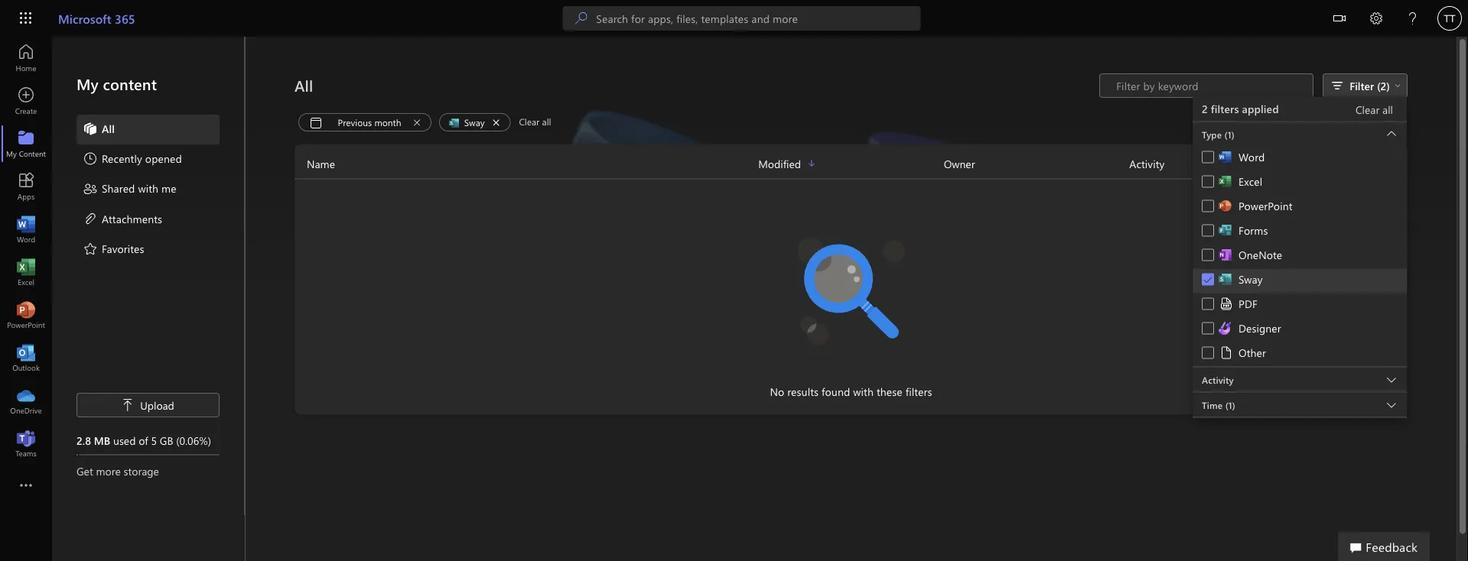 Task type: describe. For each thing, give the bounding box(es) containing it.
attachments element
[[83, 211, 162, 229]]

name
[[307, 156, 335, 171]]

outlook image
[[18, 350, 34, 366]]

content
[[103, 74, 157, 94]]

with inside status
[[853, 385, 874, 399]]

get
[[77, 464, 93, 478]]

powerpoint checkbox item
[[1193, 196, 1407, 220]]

type
[[1202, 129, 1222, 141]]

Search box. Suggestions appear as you type. search field
[[596, 6, 921, 31]]

excel checkbox item
[[1193, 171, 1407, 196]]

(1) for type (1)
[[1225, 129, 1235, 141]]

type (1)
[[1202, 129, 1235, 141]]

(0.06%)
[[176, 433, 211, 448]]

shared
[[102, 181, 135, 196]]

get more storage button
[[77, 464, 220, 479]]

onenote checkbox item
[[1193, 244, 1407, 269]]

owner button
[[944, 155, 1130, 173]]

1 horizontal spatial clear
[[1356, 103, 1380, 117]]

filter
[[1350, 78, 1374, 93]]

all for the left clear all button
[[542, 116, 551, 128]]

2
[[1202, 102, 1208, 116]]

time
[[1202, 399, 1223, 412]]

tt button
[[1432, 0, 1468, 37]]

5
[[151, 433, 157, 448]]

filters inside status
[[906, 385, 932, 399]]

modified
[[759, 156, 801, 171]]

0 horizontal spatial clear
[[519, 116, 540, 128]]

no results found with these filters
[[770, 385, 932, 399]]

my
[[77, 74, 99, 94]]

filter (2) 
[[1350, 78, 1401, 93]]

powerpoint image
[[18, 308, 34, 323]]

apps image
[[18, 179, 34, 194]]

favorites element
[[83, 241, 144, 259]]

0 vertical spatial all
[[295, 75, 313, 96]]

(2)
[[1377, 78, 1390, 93]]

sway for sway button
[[464, 116, 485, 128]]

recently
[[102, 151, 142, 165]]

favorites
[[102, 241, 144, 256]]

menu inside my content left pane navigation navigation
[[77, 115, 220, 265]]


[[1203, 274, 1214, 285]]

menu for type (1)
[[1193, 147, 1407, 367]]

applied
[[1242, 102, 1279, 116]]

onenote element
[[1219, 248, 1283, 263]]

home image
[[18, 51, 34, 66]]

 button
[[1322, 0, 1358, 39]]

create image
[[18, 93, 34, 109]]

teams image
[[18, 436, 34, 451]]

word element
[[1219, 150, 1265, 165]]

word
[[1239, 150, 1265, 164]]

microsoft 365 banner
[[0, 0, 1468, 39]]


[[1334, 12, 1346, 24]]


[[1395, 83, 1401, 89]]

mb
[[94, 433, 110, 448]]

upload
[[140, 398, 174, 412]]

clear all for the left clear all button
[[519, 116, 551, 128]]

pdf element
[[1219, 297, 1258, 312]]

0 vertical spatial filters
[[1211, 102, 1239, 116]]

forms element
[[1219, 223, 1268, 238]]

designer checkbox item
[[1193, 318, 1407, 342]]

designer
[[1239, 321, 1282, 336]]

other checkbox item
[[1193, 342, 1407, 367]]



Task type: locate. For each thing, give the bounding box(es) containing it.
previous month
[[338, 116, 401, 128]]

excel image
[[18, 265, 34, 280]]

microsoft 365
[[58, 10, 135, 26]]

sway up name button
[[464, 116, 485, 128]]

menu
[[77, 115, 220, 265], [1193, 122, 1407, 368], [1193, 147, 1407, 367]]

powerpoint element
[[1219, 199, 1293, 214]]

with inside "element"
[[138, 181, 158, 196]]

Filter by keyword text field
[[1115, 78, 1306, 93]]

all up previous month button
[[295, 75, 313, 96]]

filters
[[1211, 102, 1239, 116], [906, 385, 932, 399]]

status
[[1100, 73, 1314, 98]]

0 horizontal spatial all
[[102, 121, 115, 135]]

found
[[822, 385, 850, 399]]

 upload
[[122, 398, 174, 412]]


[[122, 399, 134, 412]]

previous
[[338, 116, 372, 128]]

sway inside checkbox item
[[1239, 272, 1263, 287]]

me
[[161, 181, 176, 196]]

no results found with these filters status
[[573, 385, 1130, 400]]

get more storage
[[77, 464, 159, 478]]

None search field
[[563, 6, 921, 31]]

1 vertical spatial filters
[[906, 385, 932, 399]]

filters right these
[[906, 385, 932, 399]]

modified button
[[759, 155, 944, 173]]

1 horizontal spatial with
[[853, 385, 874, 399]]

1 vertical spatial activity
[[1202, 374, 1234, 386]]

results
[[788, 385, 819, 399]]

pdf
[[1239, 297, 1258, 311]]

1 horizontal spatial filters
[[1211, 102, 1239, 116]]

attachments
[[102, 211, 162, 226]]

designer element
[[1219, 321, 1282, 336]]

feedback button
[[1338, 533, 1430, 562]]

(1) right time
[[1226, 399, 1236, 412]]

with
[[138, 181, 158, 196], [853, 385, 874, 399]]

1 horizontal spatial all
[[1383, 103, 1393, 117]]

other
[[1239, 346, 1266, 360]]

0 horizontal spatial sway
[[464, 116, 485, 128]]

forms checkbox item
[[1193, 220, 1407, 244]]

activity
[[1130, 156, 1165, 171], [1202, 374, 1234, 386]]

feedback
[[1366, 539, 1418, 555]]

1 vertical spatial all
[[102, 121, 115, 135]]

all
[[1383, 103, 1393, 117], [542, 116, 551, 128]]

with left these
[[853, 385, 874, 399]]

these
[[877, 385, 903, 399]]

clear all button down filter (2) 
[[1351, 101, 1398, 118]]

empty state icon image
[[782, 222, 920, 360]]

used
[[113, 433, 136, 448]]

1 horizontal spatial activity
[[1202, 374, 1234, 386]]

clear all down filter (2) 
[[1356, 103, 1393, 117]]

other element
[[1219, 345, 1266, 361]]

excel
[[1239, 174, 1263, 189]]

onenote
[[1239, 248, 1283, 262]]

month
[[375, 116, 401, 128]]

1 vertical spatial (1)
[[1226, 399, 1236, 412]]

0 vertical spatial sway
[[464, 116, 485, 128]]

gb
[[160, 433, 173, 448]]

1 vertical spatial with
[[853, 385, 874, 399]]

0 vertical spatial activity
[[1130, 156, 1165, 171]]

clear all for the rightmost clear all button
[[1356, 103, 1393, 117]]

activity, column 4 of 4 column header
[[1130, 155, 1408, 173]]

no
[[770, 385, 785, 399]]

2.8 mb used of 5 gb (0.06%)
[[77, 433, 211, 448]]

all inside menu
[[102, 121, 115, 135]]

clear all up name button
[[519, 116, 551, 128]]

(1)
[[1225, 129, 1235, 141], [1226, 399, 1236, 412]]

more
[[96, 464, 121, 478]]

forms
[[1239, 223, 1268, 238]]

2 filters applied
[[1202, 102, 1279, 116]]

clear all button up name button
[[515, 113, 556, 132]]

shared with me
[[102, 181, 176, 196]]

sway checkbox item
[[1193, 269, 1407, 293]]

1 horizontal spatial clear all
[[1356, 103, 1393, 117]]

selected__1x3b1 image
[[1219, 272, 1239, 287]]

1 vertical spatial sway
[[1239, 272, 1263, 287]]

activity inside column header
[[1130, 156, 1165, 171]]

clear
[[1356, 103, 1380, 117], [519, 116, 540, 128]]

(1) for time (1)
[[1226, 399, 1236, 412]]

all up name button
[[542, 116, 551, 128]]

clear up name button
[[519, 116, 540, 128]]

menu containing all
[[77, 115, 220, 265]]

menu for 2 filters applied
[[1193, 122, 1407, 368]]

clear down filter
[[1356, 103, 1380, 117]]

row containing name
[[295, 155, 1408, 179]]

2.8
[[77, 433, 91, 448]]

all element
[[83, 121, 115, 139]]

time (1)
[[1202, 399, 1236, 412]]

recently opened element
[[83, 151, 182, 169]]

excel element
[[1219, 174, 1263, 189]]

previous month button
[[298, 113, 432, 132]]

0 horizontal spatial all
[[542, 116, 551, 128]]

recently opened
[[102, 151, 182, 165]]

sway element
[[1219, 272, 1263, 287]]

my content
[[77, 74, 157, 94]]

navigation
[[0, 37, 52, 465]]

all up recently
[[102, 121, 115, 135]]

sway
[[464, 116, 485, 128], [1239, 272, 1263, 287]]

filters right the 2
[[1211, 102, 1239, 116]]

0 horizontal spatial activity
[[1130, 156, 1165, 171]]

365
[[115, 10, 135, 26]]

with left me
[[138, 181, 158, 196]]

pdf checkbox item
[[1193, 293, 1407, 318]]

shared with me element
[[83, 181, 176, 199]]

0 vertical spatial with
[[138, 181, 158, 196]]

clear all button
[[1351, 101, 1398, 118], [515, 113, 556, 132]]

microsoft
[[58, 10, 111, 26]]

tt
[[1444, 12, 1456, 24]]

0 horizontal spatial with
[[138, 181, 158, 196]]

all for the rightmost clear all button
[[1383, 103, 1393, 117]]

sway for sway element
[[1239, 272, 1263, 287]]

sway inside button
[[464, 116, 485, 128]]

owner
[[944, 156, 975, 171]]

1 horizontal spatial all
[[295, 75, 313, 96]]

0 horizontal spatial filters
[[906, 385, 932, 399]]

powerpoint
[[1239, 199, 1293, 213]]

name button
[[295, 155, 759, 173]]

all
[[295, 75, 313, 96], [102, 121, 115, 135]]

(1) right type
[[1225, 129, 1235, 141]]

0 vertical spatial (1)
[[1225, 129, 1235, 141]]

sway down "onenote" element
[[1239, 272, 1263, 287]]

none search field inside microsoft 365 banner
[[563, 6, 921, 31]]

word image
[[18, 222, 34, 237]]

view more apps image
[[18, 479, 34, 494]]

opened
[[145, 151, 182, 165]]

onedrive image
[[18, 393, 34, 409]]

all down (2)
[[1383, 103, 1393, 117]]

storage
[[124, 464, 159, 478]]

my content image
[[18, 136, 34, 152]]

1 horizontal spatial sway
[[1239, 272, 1263, 287]]

of
[[139, 433, 148, 448]]

sway button
[[439, 113, 511, 132]]

1 horizontal spatial clear all button
[[1351, 101, 1398, 118]]

my content left pane navigation navigation
[[52, 37, 245, 516]]

clear all
[[1356, 103, 1393, 117], [519, 116, 551, 128]]

row
[[295, 155, 1408, 179]]

word checkbox item
[[1193, 147, 1407, 171]]

0 horizontal spatial clear all
[[519, 116, 551, 128]]

0 horizontal spatial clear all button
[[515, 113, 556, 132]]



Task type: vqa. For each thing, say whether or not it's contained in the screenshot.
PowerPoint icon to the bottom
no



